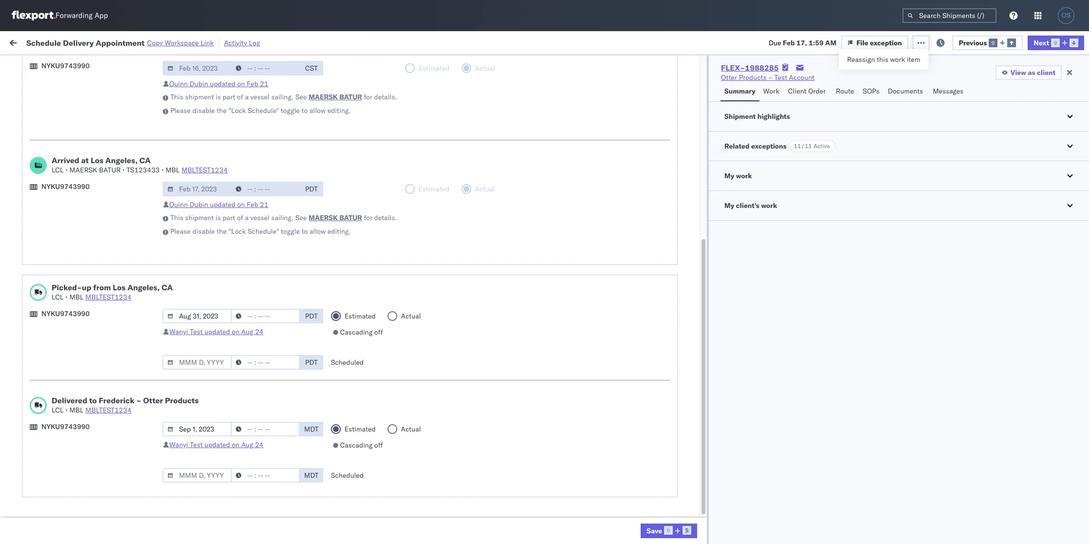 Task type: locate. For each thing, give the bounding box(es) containing it.
delivered
[[52, 395, 87, 405]]

0 vertical spatial upload
[[22, 186, 45, 195]]

2 vertical spatial confirm pickup from los angeles, ca
[[22, 293, 138, 302]]

1 vertical spatial pdt
[[305, 312, 318, 320]]

lcl inside "delivered to frederick - otter products lcl • mbl mbltest1234"
[[52, 406, 64, 414]]

lagerfeld up products,
[[541, 486, 570, 495]]

0 vertical spatial estimated
[[345, 312, 376, 320]]

2 ocean fcl from the top
[[366, 272, 400, 281]]

1 allow from the top
[[310, 106, 326, 115]]

flex-2097290 up save button
[[658, 486, 708, 495]]

0 vertical spatial of
[[237, 93, 243, 101]]

disable for cst
[[192, 106, 215, 115]]

1 vertical spatial work
[[764, 87, 780, 95]]

2 mmm d, yyyy text field from the top
[[162, 182, 232, 196]]

2 upload from the top
[[22, 336, 45, 345]]

confirm
[[22, 100, 47, 109], [22, 272, 47, 280], [22, 293, 47, 302], [22, 314, 47, 323]]

documents down ts123433
[[108, 186, 144, 195]]

feb down 2:00 pm cst, feb 20, 2023
[[237, 208, 249, 216]]

of for pdt
[[237, 213, 243, 222]]

schedule inside the schedule pickup from amsterdam airport schiphol, haarlemmermeer, netherlands
[[22, 481, 51, 490]]

2 vertical spatial pdt
[[305, 358, 318, 367]]

21,
[[251, 208, 261, 216], [251, 229, 261, 238]]

lagerfeld up otter products, llc
[[536, 486, 565, 495]]

1 toggle from the top
[[281, 106, 300, 115]]

6 schedule delivery appointment link from the top
[[22, 464, 120, 474]]

schedule pickup from los angeles, ca for fifth 'schedule pickup from los angeles, ca' link from the bottom of the page
[[22, 250, 142, 259]]

los up picked-up from los angeles, ca lcl • mbl mbltest1234
[[92, 250, 103, 259]]

exception down "search shipments (/)" text box
[[936, 38, 968, 47]]

track
[[248, 38, 264, 47]]

3 -- : -- -- text field from the top
[[231, 422, 300, 436]]

0 vertical spatial cascading off
[[340, 328, 383, 337]]

confirm delivery link
[[22, 314, 74, 324]]

at left link at top left
[[194, 38, 200, 47]]

save button
[[641, 524, 697, 538]]

- right frederick on the bottom left
[[136, 395, 141, 405]]

0 vertical spatial 9:30
[[191, 208, 206, 216]]

0 vertical spatial part
[[223, 93, 235, 101]]

work
[[106, 38, 123, 47], [764, 87, 780, 95]]

2150210
[[679, 186, 708, 195], [679, 336, 708, 345]]

0 vertical spatial quinn dubin updated on feb 21 button
[[169, 79, 269, 88]]

1 quinn dubin updated on feb 21 button from the top
[[169, 79, 269, 88]]

flex-2001714
[[658, 143, 708, 152], [658, 165, 708, 174]]

batur inside arrived at los angeles, ca lcl • maersk batur • ts123433 • mbl mbltest1234
[[99, 166, 121, 174]]

dubin for cst
[[190, 79, 208, 88]]

mbltest1234
[[817, 122, 863, 131], [182, 166, 228, 174], [85, 293, 132, 301], [85, 406, 132, 414]]

5 mmm d, yyyy text field from the top
[[162, 468, 232, 483]]

1 vertical spatial wanyi
[[169, 440, 188, 449]]

2 confirm from the top
[[22, 272, 47, 280]]

• left ts123433
[[123, 166, 125, 174]]

2 wanyi test updated on aug 24 from the top
[[169, 440, 264, 449]]

2 vertical spatial 1977428
[[679, 293, 708, 302]]

quinn dubin updated on feb 21 button down 2:00 pm cst, feb 20, 2023
[[169, 200, 269, 209]]

air for 11:00 am cst, feb 25, 2023
[[366, 336, 374, 345]]

of down 2:00 pm cst, feb 20, 2023
[[237, 213, 243, 222]]

2 the from the top
[[217, 227, 227, 236]]

17, right due on the top right of page
[[797, 38, 807, 47]]

1911408 down 1891264
[[679, 272, 708, 281]]

schedule delivery appointment
[[22, 79, 120, 87], [22, 164, 120, 173], [22, 229, 120, 237], [22, 422, 120, 430], [22, 443, 120, 452], [22, 464, 120, 473]]

2023 for upload proof of delivery button
[[268, 336, 285, 345]]

1 sailing. from the top
[[271, 93, 294, 101]]

schedule pickup from amsterdam airport schiphol, haarlemmermeer, netherlands link
[[22, 480, 173, 500]]

0 vertical spatial international
[[131, 138, 170, 147]]

my left client's
[[725, 201, 735, 210]]

25, for 2:00 am cst, feb 25, 2023
[[251, 315, 262, 324]]

0 vertical spatial a
[[245, 93, 249, 101]]

dubin down snoozed
[[190, 79, 208, 88]]

mdt for mmm d, yyyy text field associated with delivered to frederick - otter products
[[304, 425, 319, 433]]

upload inside button
[[22, 186, 45, 195]]

2 is from the top
[[216, 213, 221, 222]]

0 vertical spatial 2:00
[[191, 186, 206, 195]]

schedule pickup from los angeles, ca link
[[22, 121, 142, 131], [22, 207, 142, 216], [22, 250, 142, 259], [22, 357, 142, 366], [22, 378, 142, 388], [22, 400, 142, 409], [22, 507, 142, 516]]

1 vertical spatial airport
[[129, 481, 151, 490]]

2 vertical spatial flex-1977428
[[658, 293, 708, 302]]

0 vertical spatial 1911408
[[679, 79, 708, 88]]

vessel for cst
[[250, 93, 270, 101]]

1 vertical spatial otter products - test account
[[444, 508, 537, 516]]

mbl down "delivered"
[[69, 406, 84, 414]]

24
[[255, 327, 264, 336], [255, 440, 264, 449]]

confirm up confirm delivery link
[[22, 272, 47, 280]]

3 flex-1911408 from the top
[[658, 315, 708, 324]]

1 ocean lcl from the top
[[366, 208, 399, 216]]

1 vertical spatial 21,
[[251, 229, 261, 238]]

1911408 up 2006134
[[679, 79, 708, 88]]

feb right due on the top right of page
[[783, 38, 795, 47]]

pickup for fifth 'schedule pickup from los angeles, ca' link from the bottom of the page
[[53, 250, 74, 259]]

confirm pickup from los angeles, ca link down workitem button in the left of the page
[[22, 100, 138, 109]]

2 confirm pickup from los angeles, ca button from the top
[[22, 271, 138, 282]]

1 vertical spatial 1911408
[[679, 272, 708, 281]]

-- : -- -- text field
[[231, 61, 300, 75], [231, 309, 300, 323], [231, 422, 300, 436]]

confirm pickup from los angeles, ca link
[[22, 100, 138, 109], [22, 271, 138, 281], [22, 292, 138, 302]]

1 schedule delivery appointment from the top
[[22, 79, 120, 87]]

1988285 down 2006134
[[679, 122, 708, 131]]

1 horizontal spatial at
[[194, 38, 200, 47]]

1 vertical spatial to
[[302, 227, 308, 236]]

documents
[[888, 87, 923, 95], [108, 186, 144, 195]]

products inside otter products - test account link
[[739, 73, 767, 82]]

1 horizontal spatial international
[[567, 486, 606, 495]]

9 ocean from the top
[[366, 508, 385, 516]]

schedule pickup from amsterdam airport schiphol, haarlemmermeer, netherlands button
[[22, 480, 173, 501]]

1 vertical spatial estimated
[[345, 425, 376, 433]]

consignee for 1:59 am cst, feb 15, 2023
[[489, 79, 521, 88]]

0 vertical spatial documents
[[888, 87, 923, 95]]

-- : -- -- text field
[[231, 182, 300, 196], [231, 355, 300, 370], [231, 468, 300, 483]]

dubin
[[190, 79, 208, 88], [190, 200, 208, 209]]

2023 for 5th schedule delivery appointment button from the bottom of the page
[[263, 165, 280, 174]]

my down the related
[[725, 171, 735, 180]]

0 vertical spatial maersk
[[309, 93, 338, 101]]

flex-1911408 up flex-1919147
[[658, 315, 708, 324]]

7 schedule pickup from los angeles, ca from the top
[[22, 507, 142, 516]]

work button
[[760, 82, 784, 101]]

8 ocean from the top
[[366, 443, 385, 452]]

1 vertical spatial details.
[[374, 213, 397, 222]]

2 flex-1977428 from the top
[[658, 229, 708, 238]]

2023
[[263, 79, 280, 88], [263, 101, 280, 109], [263, 165, 280, 174], [263, 186, 280, 195], [263, 208, 280, 216], [263, 229, 280, 238], [263, 272, 280, 281], [263, 315, 280, 324], [268, 336, 285, 345], [263, 358, 280, 366], [260, 379, 277, 388], [260, 401, 277, 409], [260, 422, 277, 431], [260, 443, 277, 452], [264, 465, 281, 474], [264, 486, 281, 495], [260, 508, 277, 516]]

confirm pickup from los angeles, ca button
[[22, 100, 138, 110], [22, 271, 138, 282], [22, 292, 138, 303]]

ready
[[75, 60, 92, 67]]

mbl inside picked-up from los angeles, ca lcl • mbl mbltest1234
[[69, 293, 84, 301]]

3 confirm pickup from los angeles, ca link from the top
[[22, 292, 138, 302]]

los up 'up'
[[88, 272, 99, 280]]

mbl for delivered to frederick - otter products
[[69, 406, 84, 414]]

1 estimated from the top
[[345, 312, 376, 320]]

pm
[[208, 165, 218, 174], [208, 186, 218, 195], [208, 208, 218, 216], [208, 229, 218, 238], [212, 465, 223, 474], [212, 486, 223, 495]]

my inside my client's work button
[[725, 201, 735, 210]]

2 ocean lcl from the top
[[366, 508, 399, 516]]

2 ocean from the top
[[366, 208, 385, 216]]

flex-1911408 down the flex-1891264 in the top of the page
[[658, 272, 708, 281]]

1 vertical spatial 2001714
[[679, 165, 708, 174]]

6 fcl from the top
[[387, 422, 400, 431]]

1 quinn dubin updated on feb 21 from the top
[[169, 79, 269, 88]]

confirm up proof
[[22, 314, 47, 323]]

sops
[[863, 87, 880, 95]]

please disable the "lock schedule" toggle to allow editing. down 20,
[[170, 227, 351, 236]]

client
[[1037, 68, 1056, 77]]

• inside picked-up from los angeles, ca lcl • mbl mbltest1234
[[65, 293, 68, 301]]

international inside schedule pickup from los angeles international airport
[[131, 138, 170, 147]]

quinn dubin updated on feb 21 button for cst
[[169, 79, 269, 88]]

1 flex-1977428 from the top
[[658, 208, 708, 216]]

5 resize handle column header from the left
[[505, 75, 517, 544]]

1 vertical spatial is
[[216, 213, 221, 222]]

1 scheduled from the top
[[331, 358, 364, 367]]

0 vertical spatial pdt
[[305, 185, 318, 193]]

-- : -- -- text field up 4,
[[231, 468, 300, 483]]

of inside button
[[65, 336, 71, 345]]

1 vertical spatial 21
[[260, 200, 269, 209]]

1 vertical spatial 9:30
[[191, 229, 206, 238]]

this shipment is part of a vessel sailing. see maersk batur for details.
[[170, 93, 397, 101], [170, 213, 397, 222]]

from for schedule pickup from los angeles international airport link
[[76, 138, 90, 147]]

this shipment is part of a vessel sailing. see maersk batur for details. down the '15,'
[[170, 93, 397, 101]]

1 vertical spatial scheduled
[[331, 471, 364, 480]]

from for 1st 'schedule pickup from los angeles, ca' link from the top
[[76, 122, 90, 130]]

1 vertical spatial sailing.
[[271, 213, 294, 222]]

-- : -- -- text field down 2:30 pm cst, feb 17, 2023
[[231, 182, 300, 196]]

angeles, inside arrived at los angeles, ca lcl • maersk batur • ts123433 • mbl mbltest1234
[[105, 155, 138, 165]]

schedule pickup from los angeles, ca
[[22, 122, 142, 130], [22, 207, 142, 216], [22, 250, 142, 259], [22, 357, 142, 366], [22, 379, 142, 387], [22, 400, 142, 409], [22, 507, 142, 516]]

4 ocean fcl from the top
[[366, 358, 400, 366]]

1 24 from the top
[[255, 327, 264, 336]]

scheduled for picked-up from los angeles, ca
[[331, 358, 364, 367]]

2 vertical spatial to
[[89, 395, 97, 405]]

1 vertical spatial editing.
[[328, 227, 351, 236]]

confirm pickup from los angeles, ca link for 1:59 am cst, feb 24, 2023
[[22, 271, 138, 281]]

1 vertical spatial documents
[[108, 186, 144, 195]]

1:59 am cst, feb 24, 2023
[[191, 272, 280, 281]]

3 schedule delivery appointment button from the top
[[22, 228, 120, 239]]

ts123433
[[127, 166, 160, 174]]

a for cst
[[245, 93, 249, 101]]

a down deadline button on the top left of the page
[[245, 93, 249, 101]]

2 shipment from the top
[[185, 213, 214, 222]]

2 vertical spatial of
[[65, 336, 71, 345]]

2 schedule pickup from los angeles, ca from the top
[[22, 207, 142, 216]]

0 vertical spatial 1988285
[[745, 63, 779, 73]]

flex-1988285 down the flex-2006134
[[658, 122, 708, 131]]

1977428 for schedule delivery appointment
[[679, 229, 708, 238]]

2 vertical spatial confirm pickup from los angeles, ca button
[[22, 292, 138, 303]]

flex-1911408 for 2:00 am cst, feb 25, 2023
[[658, 315, 708, 324]]

workspace
[[165, 38, 199, 47]]

message
[[131, 38, 159, 47]]

confirm pickup from los angeles, ca
[[22, 100, 138, 109], [22, 272, 138, 280], [22, 293, 138, 302]]

1911408 for 1:59 am cst, feb 15, 2023
[[679, 79, 708, 88]]

1 vertical spatial -- : -- -- text field
[[231, 355, 300, 370]]

0 vertical spatial editing.
[[328, 106, 351, 115]]

4 fcl from the top
[[387, 358, 400, 366]]

• down picked-
[[65, 293, 68, 301]]

1 vertical spatial batur
[[99, 166, 121, 174]]

file exception down "search shipments (/)" text box
[[923, 38, 968, 47]]

schedule delivery appointment button
[[22, 78, 120, 89], [22, 164, 120, 175], [22, 228, 120, 239], [22, 421, 120, 432], [22, 442, 120, 453], [22, 464, 120, 475]]

0 vertical spatial maersk batur link
[[309, 92, 362, 102]]

please disable the "lock schedule" toggle to allow editing. for cst
[[170, 106, 351, 115]]

filtered
[[10, 60, 33, 68]]

of right proof
[[65, 336, 71, 345]]

nyku9743990
[[41, 61, 90, 70], [738, 122, 786, 131], [41, 182, 90, 191], [41, 309, 90, 318], [41, 422, 90, 431]]

24 for ca
[[255, 327, 264, 336]]

the
[[217, 106, 227, 115], [217, 227, 227, 236]]

1 please disable the "lock schedule" toggle to allow editing. from the top
[[170, 106, 351, 115]]

•
[[65, 166, 68, 174], [123, 166, 125, 174], [162, 166, 164, 174], [65, 293, 68, 301], [65, 406, 68, 414]]

1 mdt from the top
[[304, 425, 319, 433]]

my work up filtered by:
[[10, 35, 53, 49]]

the down 2:00 pm cst, feb 20, 2023
[[217, 227, 227, 236]]

editing. for cst
[[328, 106, 351, 115]]

details.
[[374, 93, 397, 101], [374, 213, 397, 222]]

forwarding
[[56, 11, 93, 20]]

2:00 up 11:00
[[191, 315, 206, 324]]

mbl inside "delivered to frederick - otter products lcl • mbl mbltest1234"
[[69, 406, 84, 414]]

file up reassign
[[857, 38, 869, 47]]

17, down the '15,'
[[251, 101, 262, 109]]

- left on on the top of the page
[[521, 186, 525, 195]]

schedule pickup from los angeles, ca button
[[22, 121, 142, 132], [22, 207, 142, 217], [22, 250, 142, 260], [22, 378, 142, 389], [22, 400, 142, 410], [22, 507, 142, 517]]

disable
[[192, 106, 215, 115], [192, 227, 215, 236]]

at inside arrived at los angeles, ca lcl • maersk batur • ts123433 • mbl mbltest1234
[[81, 155, 89, 165]]

6 ocean fcl from the top
[[366, 422, 400, 431]]

schedule" for cst
[[248, 106, 279, 115]]

2 vertical spatial my
[[725, 201, 735, 210]]

the down 1:59 am cst, feb 15, 2023
[[217, 106, 227, 115]]

2 flex-2097290 from the top
[[658, 486, 708, 495]]

cascading off for picked-up from los angeles, ca
[[340, 328, 383, 337]]

maersk for cst
[[309, 93, 338, 101]]

1:59 am cst, feb 28, 2023
[[191, 358, 280, 366]]

1 cascading from the top
[[340, 328, 373, 337]]

estimated for delivered to frederick - otter products
[[345, 425, 376, 433]]

1 vertical spatial this shipment is part of a vessel sailing. see maersk batur for details.
[[170, 213, 397, 222]]

2 see from the top
[[295, 213, 307, 222]]

mbl/mawb
[[817, 78, 850, 86]]

client's
[[736, 201, 760, 210]]

6 schedule pickup from los angeles, ca from the top
[[22, 400, 142, 409]]

shipment down deadline
[[185, 93, 214, 101]]

0 vertical spatial mdt
[[304, 425, 319, 433]]

schedule pickup from los angeles, ca for 1st 'schedule pickup from los angeles, ca' link from the top
[[22, 122, 142, 130]]

los up frederick on the bottom left
[[92, 379, 103, 387]]

los down clearance
[[92, 207, 103, 216]]

schedule pickup from los angeles, ca for second 'schedule pickup from los angeles, ca' link from the bottom
[[22, 400, 142, 409]]

2 12:44 pm cst, mar 3, 2023 from the top
[[191, 486, 281, 495]]

Search Work text field
[[762, 35, 868, 49]]

pickup for second 'schedule pickup from los angeles, ca' link from the bottom
[[53, 400, 74, 409]]

sops button
[[859, 82, 884, 101]]

los for 6th 'schedule pickup from los angeles, ca' link from the bottom of the page
[[92, 207, 103, 216]]

0 vertical spatial 2060357
[[679, 508, 708, 516]]

1 see from the top
[[295, 93, 307, 101]]

1 vertical spatial confirm pickup from los angeles, ca button
[[22, 271, 138, 282]]

los down schedule pickup from amsterdam airport schiphol, haarlemmermeer, netherlands button
[[92, 507, 103, 516]]

my inside my work 'button'
[[725, 171, 735, 180]]

a down 2:00 pm cst, feb 20, 2023
[[245, 213, 249, 222]]

1 vertical spatial 12:44
[[191, 486, 210, 495]]

3 mmm d, yyyy text field from the top
[[162, 309, 232, 323]]

mbltest1234 inside "delivered to frederick - otter products lcl • mbl mbltest1234"
[[85, 406, 132, 414]]

1 horizontal spatial :
[[226, 60, 228, 67]]

los inside picked-up from los angeles, ca lcl • mbl mbltest1234
[[113, 282, 126, 292]]

0 vertical spatial disable
[[192, 106, 215, 115]]

2 vertical spatial confirm pickup from los angeles, ca link
[[22, 292, 138, 302]]

2 toggle from the top
[[281, 227, 300, 236]]

due feb 17, 1:59 am
[[769, 38, 837, 47]]

is down 2:00 pm cst, feb 20, 2023
[[216, 213, 221, 222]]

2 estimated from the top
[[345, 425, 376, 433]]

feb left 20,
[[237, 186, 249, 195]]

1 vertical spatial flex-2097290
[[658, 486, 708, 495]]

from inside the schedule pickup from amsterdam airport schiphol, haarlemmermeer, netherlands
[[76, 481, 90, 490]]

upload proof of delivery link
[[22, 335, 98, 345]]

0 vertical spatial vessel
[[250, 93, 270, 101]]

vessel down the '15,'
[[250, 93, 270, 101]]

los for schedule pickup from los angeles international airport link
[[92, 138, 103, 147]]

2 2150210 from the top
[[679, 336, 708, 345]]

los inside arrived at los angeles, ca lcl • maersk batur • ts123433 • mbl mbltest1234
[[91, 155, 103, 165]]

fcl for second schedule delivery appointment button from the bottom
[[387, 443, 400, 452]]

4 schedule pickup from los angeles, ca link from the top
[[22, 357, 142, 366]]

1911408 up '1919147'
[[679, 315, 708, 324]]

4 confirm from the top
[[22, 314, 47, 323]]

1 vertical spatial please
[[170, 227, 191, 236]]

for for pdt
[[364, 213, 373, 222]]

Search Shipments (/) text field
[[903, 8, 997, 23]]

los right 'up'
[[113, 282, 126, 292]]

airport up netherlands
[[129, 481, 151, 490]]

1 is from the top
[[216, 93, 221, 101]]

products down integration test account - karl lagerfeld
[[462, 508, 489, 516]]

mbltest1234 button down frederick on the bottom left
[[85, 406, 132, 414]]

feb down 1:59 am cst, feb 15, 2023
[[237, 101, 249, 109]]

0 vertical spatial cascading
[[340, 328, 373, 337]]

2023 for confirm delivery button
[[263, 315, 280, 324]]

mawb1234
[[817, 143, 855, 152]]

2 vertical spatial 17,
[[251, 165, 261, 174]]

2097290
[[679, 465, 708, 474], [679, 486, 708, 495]]

details. for pdt
[[374, 213, 397, 222]]

cst
[[305, 64, 318, 73]]

9:30 for schedule delivery appointment
[[191, 229, 206, 238]]

ca inside arrived at los angeles, ca lcl • maersk batur • ts123433 • mbl mbltest1234
[[140, 155, 151, 165]]

client order
[[788, 87, 826, 95]]

6 ocean from the top
[[366, 379, 385, 388]]

0 vertical spatial wanyi
[[169, 327, 188, 336]]

1 vertical spatial see
[[295, 213, 307, 222]]

0 vertical spatial mbltest1234 button
[[182, 166, 228, 174]]

los up schedule pickup from los angeles international airport link
[[92, 122, 103, 130]]

2001714 for schedule delivery appointment
[[679, 165, 708, 174]]

11/11
[[794, 142, 812, 150]]

work right import
[[106, 38, 123, 47]]

mbltest1234 button down 'up'
[[85, 293, 132, 301]]

to for cst
[[302, 106, 308, 115]]

import work
[[83, 38, 123, 47]]

pickup for schedule pickup from amsterdam airport schiphol, haarlemmermeer, netherlands link
[[53, 481, 74, 490]]

los inside schedule pickup from los angeles international airport
[[92, 138, 103, 147]]

mbltest1234 inside arrived at los angeles, ca lcl • maersk batur • ts123433 • mbl mbltest1234
[[182, 166, 228, 174]]

fcl
[[387, 101, 400, 109], [387, 272, 400, 281], [387, 315, 400, 324], [387, 358, 400, 366], [387, 379, 400, 388], [387, 422, 400, 431], [387, 443, 400, 452]]

ocean fcl
[[366, 101, 400, 109], [366, 272, 400, 281], [366, 315, 400, 324], [366, 358, 400, 366], [366, 379, 400, 388], [366, 422, 400, 431], [366, 443, 400, 452]]

1 wanyi test updated on aug 24 button from the top
[[169, 327, 264, 336]]

frederick
[[99, 395, 135, 405]]

flex-1911408 up the flex-2006134
[[658, 79, 708, 88]]

the for cst
[[217, 106, 227, 115]]

batur for pdt
[[340, 213, 362, 222]]

mbl left the 2:30
[[166, 166, 180, 174]]

flex-2150210 button
[[642, 184, 710, 197], [642, 184, 710, 197], [642, 334, 710, 347], [642, 334, 710, 347]]

los up clearance
[[91, 155, 103, 165]]

resize handle column header
[[174, 75, 185, 544], [307, 75, 319, 544], [349, 75, 361, 544], [427, 75, 439, 544], [505, 75, 517, 544], [626, 75, 637, 544], [722, 75, 733, 544], [800, 75, 812, 544], [950, 75, 962, 544], [1028, 75, 1040, 544], [1065, 75, 1076, 544]]

21 down 20,
[[260, 200, 269, 209]]

file exception up this
[[857, 38, 902, 47]]

flex-2150210 for 2:00 pm cst, feb 20, 2023
[[658, 186, 708, 195]]

MMM D, YYYY text field
[[162, 61, 232, 75], [162, 182, 232, 196], [162, 309, 232, 323], [162, 422, 232, 436], [162, 468, 232, 483]]

1 confirm from the top
[[22, 100, 47, 109]]

-- : -- -- text field for products
[[231, 422, 300, 436]]

karl
[[522, 486, 534, 495], [527, 486, 540, 495]]

2150210 for 11:00 am cst, feb 25, 2023
[[679, 336, 708, 345]]

2060357 right save
[[679, 529, 708, 538]]

9:30
[[191, 208, 206, 216], [191, 229, 206, 238]]

2 this from the top
[[170, 213, 183, 222]]

2060357 up save button
[[679, 508, 708, 516]]

0 horizontal spatial my work
[[10, 35, 53, 49]]

wanyi
[[169, 327, 188, 336], [169, 440, 188, 449]]

20,
[[251, 186, 261, 195]]

• down "delivered"
[[65, 406, 68, 414]]

1 vessel from the top
[[250, 93, 270, 101]]

2 24 from the top
[[255, 440, 264, 449]]

1 vertical spatial international
[[567, 486, 606, 495]]

4 mmm d, yyyy text field from the top
[[162, 422, 232, 436]]

0 vertical spatial products
[[739, 73, 767, 82]]

arrived
[[52, 155, 79, 165]]

1 vertical spatial 24
[[255, 440, 264, 449]]

documents button
[[884, 82, 929, 101]]

delivered to frederick - otter products lcl • mbl mbltest1234
[[52, 395, 199, 414]]

0 vertical spatial integration
[[444, 186, 477, 195]]

clearance
[[75, 186, 107, 195]]

pickup for confirm pickup from los angeles, ca link related to 1:59 am cst, feb 24, 2023
[[49, 272, 70, 280]]

flex-1891264
[[658, 251, 708, 259]]

confirm pickup from los angeles, ca button down workitem button in the left of the page
[[22, 100, 138, 110]]

at
[[194, 38, 200, 47], [81, 155, 89, 165]]

of down 1:59 am cst, feb 15, 2023
[[237, 93, 243, 101]]

1 flex-1911466 from the top
[[658, 379, 708, 388]]

1 vertical spatial products
[[165, 395, 199, 405]]

sailing. for pdt
[[271, 213, 294, 222]]

1 air from the top
[[366, 336, 374, 345]]

snoozed
[[204, 60, 226, 67]]

1 horizontal spatial otter products - test account
[[721, 73, 815, 82]]

1 vertical spatial ocean lcl
[[366, 508, 399, 516]]

2 vertical spatial air
[[366, 486, 374, 495]]

container
[[738, 78, 764, 86]]

0 vertical spatial toggle
[[281, 106, 300, 115]]

2:00
[[191, 186, 206, 195], [191, 315, 206, 324]]

1 "lock from the top
[[228, 106, 246, 115]]

confirm pickup from los angeles, ca link down 'up'
[[22, 292, 138, 302]]

from inside picked-up from los angeles, ca lcl • mbl mbltest1234
[[93, 282, 111, 292]]

products down mmm d, yyyy text box
[[165, 395, 199, 405]]

quinn dubin updated on feb 21 for pdt
[[169, 200, 269, 209]]

1 21 from the top
[[260, 79, 269, 88]]

12:44 pm cst, mar 3, 2023
[[191, 465, 281, 474], [191, 486, 281, 495]]

1 details. from the top
[[374, 93, 397, 101]]

container numbers button
[[733, 76, 802, 86]]

2 wanyi from the top
[[169, 440, 188, 449]]

please disable the "lock schedule" toggle to allow editing. down the '15,'
[[170, 106, 351, 115]]

confirm pickup from los angeles, ca link up 'up'
[[22, 271, 138, 281]]

- inside "delivered to frederick - otter products lcl • mbl mbltest1234"
[[136, 395, 141, 405]]

please for pdt
[[170, 227, 191, 236]]

17,
[[797, 38, 807, 47], [251, 101, 262, 109], [251, 165, 261, 174]]

1 vertical spatial allow
[[310, 227, 326, 236]]

2 vertical spatial -- : -- -- text field
[[231, 422, 300, 436]]

ca inside picked-up from los angeles, ca lcl • mbl mbltest1234
[[162, 282, 173, 292]]

wanyi test updated on aug 24 for products
[[169, 440, 264, 449]]

vessel down 20,
[[250, 213, 270, 222]]

2001714
[[679, 143, 708, 152], [679, 165, 708, 174]]

otter products - test account up work button
[[721, 73, 815, 82]]

numbers for container numbers
[[766, 78, 790, 86]]

flex-1911408 button
[[642, 77, 710, 90], [642, 77, 710, 90], [642, 270, 710, 283], [642, 270, 710, 283], [642, 312, 710, 326], [642, 312, 710, 326]]

2 details. from the top
[[374, 213, 397, 222]]

angeles, for 1st 'schedule pickup from los angeles, ca' link from the top
[[104, 122, 131, 130]]

1 vertical spatial flex-1977428
[[658, 229, 708, 238]]

demu1232567
[[738, 79, 788, 88]]

0 vertical spatial 2001714
[[679, 143, 708, 152]]

schedule delivery appointment link for second schedule delivery appointment button from the bottom
[[22, 442, 120, 452]]

2 flex-2150210 from the top
[[658, 336, 708, 345]]

0 vertical spatial confirm pickup from los angeles, ca link
[[22, 100, 138, 109]]

from inside schedule pickup from los angeles international airport
[[76, 138, 90, 147]]

angeles, for second 'schedule pickup from los angeles, ca' link from the bottom
[[104, 400, 131, 409]]

0 horizontal spatial at
[[81, 155, 89, 165]]

0 vertical spatial 21,
[[251, 208, 261, 216]]

2 21, from the top
[[251, 229, 261, 238]]

2023 for first schedule delivery appointment button from the top of the page
[[263, 79, 280, 88]]

angeles, for first 'schedule pickup from los angeles, ca' link from the bottom of the page
[[104, 507, 131, 516]]

: for status
[[70, 60, 72, 67]]

documents inside "button"
[[888, 87, 923, 95]]

otter products, llc
[[522, 508, 583, 516]]

at right the arrived
[[81, 155, 89, 165]]

0 vertical spatial 9:30 pm cst, feb 21, 2023
[[191, 208, 280, 216]]

upload inside button
[[22, 336, 45, 345]]

1 vertical spatial maersk batur link
[[309, 213, 362, 223]]

mbltest1234 down frederick on the bottom left
[[85, 406, 132, 414]]

1 vertical spatial my
[[725, 171, 735, 180]]

integration test account - karl lagerfeld
[[444, 486, 570, 495]]

cascading for ca
[[340, 328, 373, 337]]

0 vertical spatial please
[[170, 106, 191, 115]]

2 actual from the top
[[401, 425, 421, 433]]

0 vertical spatial -- : -- -- text field
[[231, 182, 300, 196]]

1 vertical spatial the
[[217, 227, 227, 236]]

feb up 28,
[[242, 336, 254, 345]]

1 2150210 from the top
[[679, 186, 708, 195]]

1 vertical spatial "lock
[[228, 227, 246, 236]]

2 "lock from the top
[[228, 227, 246, 236]]

2 numbers from the left
[[852, 78, 876, 86]]

"lock
[[228, 106, 246, 115], [228, 227, 246, 236]]

quinn dubin updated on feb 21 down snoozed : no
[[169, 79, 269, 88]]

pickup inside schedule pickup from los angeles international airport
[[53, 138, 74, 147]]

pickup for 1st confirm pickup from los angeles, ca link from the bottom
[[49, 293, 70, 302]]

1 disable from the top
[[192, 106, 215, 115]]

1 horizontal spatial 1988285
[[745, 63, 779, 73]]

2 : from the left
[[226, 60, 228, 67]]

2 disable from the top
[[192, 227, 215, 236]]

25, up 11:00 am cst, feb 25, 2023
[[251, 315, 262, 324]]

1988285 up container numbers at top right
[[745, 63, 779, 73]]

0 vertical spatial airport
[[22, 148, 44, 157]]

estimated
[[345, 312, 376, 320], [345, 425, 376, 433]]

- for products
[[136, 395, 141, 405]]

flex-1988285 up container
[[721, 63, 779, 73]]

this shipment is part of a vessel sailing. see maersk batur for details. for cst
[[170, 93, 397, 101]]

0 vertical spatial this
[[170, 93, 183, 101]]

0 vertical spatial quinn
[[169, 79, 188, 88]]

this shipment is part of a vessel sailing. see maersk batur for details. down 20,
[[170, 213, 397, 222]]

1 confirm pickup from los angeles, ca link from the top
[[22, 100, 138, 109]]

1 upload from the top
[[22, 186, 45, 195]]

2 9:30 pm cst, feb 21, 2023 from the top
[[191, 229, 280, 238]]

pickup inside the schedule pickup from amsterdam airport schiphol, haarlemmermeer, netherlands
[[53, 481, 74, 490]]

1 vertical spatial toggle
[[281, 227, 300, 236]]

1 part from the top
[[223, 93, 235, 101]]

upload
[[22, 186, 45, 195], [22, 336, 45, 345]]

1 vertical spatial 9:30 pm cst, feb 21, 2023
[[191, 229, 280, 238]]

schedule delivery appointment link for first schedule delivery appointment button from the bottom of the page
[[22, 464, 120, 474]]

pdt for 24
[[305, 312, 318, 320]]

2:00 for 2:00 pm cst, feb 20, 2023
[[191, 186, 206, 195]]

2150210 for 2:00 pm cst, feb 20, 2023
[[679, 186, 708, 195]]

link
[[201, 38, 214, 47]]

los right "delivered"
[[92, 400, 103, 409]]

0 vertical spatial flex-2150210
[[658, 186, 708, 195]]

1 2001714 from the top
[[679, 143, 708, 152]]

pdt for 21
[[305, 185, 318, 193]]

flex-1977428 for schedule pickup from los angeles, ca
[[658, 208, 708, 216]]

off
[[374, 328, 383, 337], [374, 441, 383, 450]]

work up by:
[[28, 35, 53, 49]]

mbltest1234 up 2:00 pm cst, feb 20, 2023
[[182, 166, 228, 174]]

0 vertical spatial see
[[295, 93, 307, 101]]

wanyi test updated on aug 24 button for products
[[169, 440, 264, 449]]

2 resize handle column header from the left
[[307, 75, 319, 544]]

airport left the arrived
[[22, 148, 44, 157]]

los down workitem button in the left of the page
[[88, 100, 99, 109]]

scheduled
[[331, 358, 364, 367], [331, 471, 364, 480]]

"lock for cst
[[228, 106, 246, 115]]

mbltest1234 button up 2:00 pm cst, feb 20, 2023
[[182, 166, 228, 174]]

quinn dubin updated on feb 21 button down snoozed : no
[[169, 79, 269, 88]]

aug
[[241, 327, 253, 336], [241, 440, 253, 449]]

otter products - test account
[[721, 73, 815, 82], [444, 508, 537, 516]]

flex-2097290 up bleckmann
[[658, 465, 708, 474]]

0 vertical spatial wanyi test updated on aug 24 button
[[169, 327, 264, 336]]

bleckmann
[[634, 486, 669, 495]]

-- : -- -- text field down 11:00 am cst, feb 25, 2023
[[231, 355, 300, 370]]

schedule" down the '15,'
[[248, 106, 279, 115]]

off for picked-up from los angeles, ca
[[374, 328, 383, 337]]

0 vertical spatial 12:44
[[191, 465, 210, 474]]



Task type: describe. For each thing, give the bounding box(es) containing it.
mbl/mawb numbers button
[[812, 76, 952, 86]]

lcl inside arrived at los angeles, ca lcl • maersk batur • ts123433 • mbl mbltest1234
[[52, 166, 64, 174]]

3 schedule pickup from los angeles, ca link from the top
[[22, 250, 142, 259]]

0 horizontal spatial 1988285
[[679, 122, 708, 131]]

0 vertical spatial my
[[10, 35, 25, 49]]

7 resize handle column header from the left
[[722, 75, 733, 544]]

angeles, for 1:59 am cst, feb 17, 2023 confirm pickup from los angeles, ca link
[[101, 100, 127, 109]]

4,
[[252, 508, 258, 516]]

activity log
[[224, 38, 260, 47]]

related
[[725, 142, 750, 150]]

1919147
[[679, 358, 708, 366]]

angeles, for fifth 'schedule pickup from los angeles, ca' link from the top
[[104, 379, 131, 387]]

pickup for 1:59 am cst, feb 17, 2023 confirm pickup from los angeles, ca link
[[49, 100, 70, 109]]

view as client
[[1011, 68, 1056, 77]]

quinn dubin updated on feb 21 button for pdt
[[169, 200, 269, 209]]

11 resize handle column header from the left
[[1065, 75, 1076, 544]]

3 ocean fcl from the top
[[366, 315, 400, 324]]

mbltest1234 down the testmbl123
[[817, 122, 863, 131]]

confirm pickup from los angeles, ca button for 1:59 am cst, feb 17, 2023
[[22, 100, 138, 110]]

1 resize handle column header from the left
[[174, 75, 185, 544]]

-- : -- -- text field for products
[[231, 468, 300, 483]]

1 schedule pickup from los angeles, ca button from the top
[[22, 121, 142, 132]]

los for 1st confirm pickup from los angeles, ca link from the bottom
[[88, 293, 99, 302]]

2 1911408 from the top
[[679, 272, 708, 281]]

picked-
[[52, 282, 82, 292]]

numbers for mbl/mawb numbers
[[852, 78, 876, 86]]

0 horizontal spatial file
[[857, 38, 869, 47]]

my for my client's work button
[[725, 201, 735, 210]]

3 ocean from the top
[[366, 272, 385, 281]]

risk
[[202, 38, 213, 47]]

exceptions
[[751, 142, 787, 150]]

mbltest1234 button for otter
[[85, 406, 132, 414]]

mbltest1234 button for ca
[[182, 166, 228, 174]]

4 1:59 am cst, mar 3, 2023 from the top
[[191, 443, 277, 452]]

- for ag
[[521, 186, 525, 195]]

ag
[[539, 186, 548, 195]]

schedule delivery appointment copy workspace link
[[26, 38, 214, 47]]

17, for flex-2001714
[[251, 165, 261, 174]]

0 vertical spatial for
[[93, 60, 101, 67]]

mbltest1234 button for angeles,
[[85, 293, 132, 301]]

by:
[[35, 60, 45, 68]]

my for my work 'button'
[[725, 171, 735, 180]]

confirm pickup from los angeles, ca button for 1:59 am cst, feb 24, 2023
[[22, 271, 138, 282]]

client
[[788, 87, 807, 95]]

consignee for 1:59 am cst, mar 3, 2023
[[491, 379, 523, 388]]

3 resize handle column header from the left
[[349, 75, 361, 544]]

integration test account - on ag
[[444, 186, 548, 195]]

21 for pdt
[[260, 200, 269, 209]]

c/o
[[621, 486, 632, 495]]

017482927423
[[817, 186, 867, 195]]

work,
[[103, 60, 118, 67]]

3 confirm pickup from los angeles, ca button from the top
[[22, 292, 138, 303]]

save
[[647, 526, 662, 535]]

2:00 pm cst, feb 20, 2023
[[191, 186, 280, 195]]

2:00 am cst, feb 25, 2023
[[191, 315, 280, 324]]

allow for pdt
[[310, 227, 326, 236]]

next
[[1034, 38, 1050, 47]]

angeles, for confirm pickup from los angeles, ca link related to 1:59 am cst, feb 24, 2023
[[101, 272, 127, 280]]

5 ocean fcl from the top
[[366, 379, 400, 388]]

is for cst
[[216, 93, 221, 101]]

1 -- : -- -- text field from the top
[[231, 182, 300, 196]]

flexport
[[444, 379, 469, 388]]

1 -- : -- -- text field from the top
[[231, 61, 300, 75]]

1 horizontal spatial work
[[764, 87, 780, 95]]

disable for pdt
[[192, 227, 215, 236]]

2 flex-2060357 from the top
[[658, 529, 708, 538]]

integration for integration test account - karl lagerfeld
[[444, 486, 477, 495]]

7 schedule pickup from los angeles, ca link from the top
[[22, 507, 142, 516]]

2 flex-1911408 from the top
[[658, 272, 708, 281]]

deadline button
[[186, 76, 309, 86]]

import work button
[[79, 31, 127, 53]]

aug for picked-up from los angeles, ca
[[241, 327, 253, 336]]

schedule inside schedule pickup from los angeles international airport
[[22, 138, 51, 147]]

2 schedule delivery appointment button from the top
[[22, 164, 120, 175]]

batch action button
[[1019, 35, 1083, 49]]

1 horizontal spatial file exception
[[923, 38, 968, 47]]

actions
[[1046, 78, 1066, 86]]

pickup for 1st 'schedule pickup from los angeles, ca' link from the top
[[53, 122, 74, 130]]

demo123
[[817, 79, 849, 88]]

mofu0618318
[[738, 100, 788, 109]]

2023 for confirm pickup from los angeles, ca button for 1:59 am cst, feb 24, 2023
[[263, 272, 280, 281]]

1 2097290 from the top
[[679, 465, 708, 474]]

9:30 for schedule pickup from los angeles, ca
[[191, 208, 206, 216]]

from for 1:59 am cst, feb 17, 2023 confirm pickup from los angeles, ca link
[[72, 100, 86, 109]]

4 schedule pickup from los angeles, ca button from the top
[[22, 378, 142, 389]]

4 schedule delivery appointment from the top
[[22, 422, 120, 430]]

fcl for confirm delivery button
[[387, 315, 400, 324]]

otter products - test account link
[[721, 73, 815, 82]]

work right this
[[890, 55, 905, 64]]

route
[[836, 87, 854, 95]]

2023 for fourth schedule delivery appointment button from the top of the page
[[260, 422, 277, 431]]

2 schedule pickup from los angeles, ca button from the top
[[22, 207, 142, 217]]

schedule" for pdt
[[248, 227, 279, 236]]

quinn for cst
[[169, 79, 188, 88]]

0 horizontal spatial otter products - test account
[[444, 508, 537, 516]]

my work inside my work 'button'
[[725, 171, 752, 180]]

1 2060357 from the top
[[679, 508, 708, 516]]

2 flex-1911466 from the top
[[658, 401, 708, 409]]

0 horizontal spatial work
[[106, 38, 123, 47]]

my client's work
[[725, 201, 777, 210]]

mbl inside arrived at los angeles, ca lcl • maersk batur • ts123433 • mbl mbltest1234
[[166, 166, 180, 174]]

1:59 am cst, mar 4, 2023
[[191, 508, 277, 516]]

• inside "delivered to frederick - otter products lcl • mbl mbltest1234"
[[65, 406, 68, 414]]

10 resize handle column header from the left
[[1028, 75, 1040, 544]]

from for 1st confirm pickup from los angeles, ca link from the bottom
[[72, 293, 86, 302]]

route button
[[832, 82, 859, 101]]

0 vertical spatial flex-1988285
[[721, 63, 779, 73]]

-- : -- -- text field for ca
[[231, 355, 300, 370]]

b.v
[[608, 486, 619, 495]]

filtered by:
[[10, 60, 45, 68]]

no
[[231, 60, 238, 67]]

1891264
[[679, 251, 708, 259]]

25, for 11:00 am cst, feb 25, 2023
[[255, 336, 266, 345]]

3 pdt from the top
[[305, 358, 318, 367]]

status
[[53, 60, 70, 67]]

angeles, for 6th 'schedule pickup from los angeles, ca' link from the bottom of the page
[[104, 207, 131, 216]]

1 ocean from the top
[[366, 101, 385, 109]]

the for pdt
[[217, 227, 227, 236]]

9 resize handle column header from the left
[[950, 75, 962, 544]]

1 1:59 am cst, mar 3, 2023 from the top
[[191, 379, 277, 388]]

work inside button
[[761, 201, 777, 210]]

1 12:44 from the top
[[191, 465, 210, 474]]

forwarding app link
[[12, 11, 108, 20]]

maeu1234567
[[738, 207, 788, 216]]

7 ocean fcl from the top
[[366, 443, 400, 452]]

5 ocean from the top
[[366, 358, 385, 366]]

1 karl from the left
[[522, 486, 534, 495]]

4 ocean from the top
[[366, 315, 385, 324]]

2 lagerfeld from the left
[[541, 486, 570, 495]]

1 ocean fcl from the top
[[366, 101, 400, 109]]

from for second 'schedule pickup from los angeles, ca' link from the bottom
[[76, 400, 90, 409]]

to for pdt
[[302, 227, 308, 236]]

los for 1st 'schedule pickup from los angeles, ca' link from the top
[[92, 122, 103, 130]]

upload for upload customs clearance documents
[[22, 186, 45, 195]]

mbltest1234 inside picked-up from los angeles, ca lcl • mbl mbltest1234
[[85, 293, 132, 301]]

from for fourth 'schedule pickup from los angeles, ca' link from the bottom of the page
[[76, 357, 90, 366]]

as
[[1028, 68, 1036, 77]]

amsterdam
[[92, 481, 127, 490]]

2 vertical spatial products
[[462, 508, 489, 516]]

28,
[[251, 358, 262, 366]]

products,
[[540, 508, 569, 516]]

6 resize handle column header from the left
[[626, 75, 637, 544]]

upload customs clearance documents
[[22, 186, 144, 195]]

1 horizontal spatial exception
[[936, 38, 968, 47]]

1 schedule delivery appointment button from the top
[[22, 78, 120, 89]]

7 ocean from the top
[[366, 422, 385, 431]]

15,
[[251, 79, 262, 88]]

batur for cst
[[340, 93, 362, 101]]

workitem
[[11, 78, 36, 86]]

documents inside button
[[108, 186, 144, 195]]

3 flex-1911466 from the top
[[658, 422, 708, 431]]

wi
[[991, 79, 998, 88]]

from for first 'schedule pickup from los angeles, ca' link from the bottom of the page
[[76, 507, 90, 516]]

pickup for schedule pickup from los angeles international airport link
[[53, 138, 74, 147]]

arrived at los angeles, ca lcl • maersk batur • ts123433 • mbl mbltest1234
[[52, 155, 228, 174]]

testmbl123
[[817, 101, 859, 109]]

3 schedule delivery appointment from the top
[[22, 229, 120, 237]]

customs
[[46, 186, 74, 195]]

nyku9743990 for picked-up from los angeles, ca
[[41, 309, 90, 318]]

item
[[907, 55, 921, 64]]

2023 for 4th schedule delivery appointment button from the bottom of the page
[[263, 229, 280, 238]]

to inside "delivered to frederick - otter products lcl • mbl mbltest1234"
[[89, 395, 97, 405]]

4 1911466 from the top
[[679, 443, 708, 452]]

2023 for "upload customs clearance documents" button
[[263, 186, 280, 195]]

4 schedule delivery appointment button from the top
[[22, 421, 120, 432]]

2001714 for schedule pickup from los angeles international airport
[[679, 143, 708, 152]]

products inside "delivered to frederick - otter products lcl • mbl mbltest1234"
[[165, 395, 199, 405]]

demo
[[471, 379, 489, 388]]

1 vertical spatial flex-1988285
[[658, 122, 708, 131]]

confirm delivery
[[22, 314, 74, 323]]

highlights
[[758, 112, 790, 121]]

delivery inside button
[[49, 314, 74, 323]]

otter inside "delivered to frederick - otter products lcl • mbl mbltest1234"
[[143, 395, 163, 405]]

2 schedule delivery appointment from the top
[[22, 164, 120, 173]]

test 20 wi team assignment
[[967, 79, 1052, 88]]

feb up 11:00 am cst, feb 25, 2023
[[237, 315, 249, 324]]

6 schedule pickup from los angeles, ca link from the top
[[22, 400, 142, 409]]

2:00 for 2:00 am cst, feb 25, 2023
[[191, 315, 206, 324]]

karl lagerfeld international b.v c/o bleckmann
[[522, 486, 669, 495]]

1 flex-2097290 from the top
[[658, 465, 708, 474]]

due
[[769, 38, 781, 47]]

from for schedule pickup from amsterdam airport schiphol, haarlemmermeer, netherlands link
[[76, 481, 90, 490]]

test
[[967, 79, 979, 88]]

mmm d, yyyy text field for picked-up from los angeles, ca
[[162, 309, 232, 323]]

schedule delivery appointment link for 5th schedule delivery appointment button from the bottom of the page
[[22, 164, 120, 174]]

2 12:44 from the top
[[191, 486, 210, 495]]

1 12:44 pm cst, mar 3, 2023 from the top
[[191, 465, 281, 474]]

flex-1911408 for 1:59 am cst, feb 15, 2023
[[658, 79, 708, 88]]

6 schedule delivery appointment from the top
[[22, 464, 120, 473]]

9:30 pm cst, feb 21, 2023 for schedule pickup from los angeles, ca
[[191, 208, 280, 216]]

2 air from the top
[[366, 465, 374, 474]]

angeles, inside picked-up from los angeles, ca lcl • mbl mbltest1234
[[127, 282, 160, 292]]

cascading for products
[[340, 441, 373, 450]]

assignment
[[1016, 79, 1052, 88]]

: for snoozed
[[226, 60, 228, 67]]

1977428 for schedule pickup from los angeles, ca
[[679, 208, 708, 216]]

schedule pickup from los angeles, ca for 6th 'schedule pickup from los angeles, ca' link from the bottom of the page
[[22, 207, 142, 216]]

airport inside the schedule pickup from amsterdam airport schiphol, haarlemmermeer, netherlands
[[129, 481, 151, 490]]

- down integration test account - karl lagerfeld
[[491, 508, 495, 516]]

0 vertical spatial 17,
[[797, 38, 807, 47]]

log
[[249, 38, 260, 47]]

haarlemmermeer,
[[53, 491, 109, 499]]

feb up 1:59 am cst, feb 24, 2023
[[237, 229, 249, 238]]

feb left the '15,'
[[237, 79, 249, 88]]

3 1911466 from the top
[[679, 422, 708, 431]]

integration for integration test account - on ag
[[444, 186, 477, 195]]

app
[[95, 11, 108, 20]]

4 flex-1911466 from the top
[[658, 443, 708, 452]]

shipment for cst
[[185, 93, 214, 101]]

2 2060357 from the top
[[679, 529, 708, 538]]

flexport. image
[[12, 11, 56, 20]]

2 schedule pickup from los angeles, ca link from the top
[[22, 207, 142, 216]]

759
[[180, 38, 192, 47]]

3 confirm pickup from los angeles, ca from the top
[[22, 293, 138, 302]]

• right ts123433
[[162, 166, 164, 174]]

lcl inside picked-up from los angeles, ca lcl • mbl mbltest1234
[[52, 293, 64, 301]]

pickup for first 'schedule pickup from los angeles, ca' link from the bottom of the page
[[53, 507, 74, 516]]

schedule pickup from los angeles, ca for fourth 'schedule pickup from los angeles, ca' link from the bottom of the page
[[22, 357, 142, 366]]

4 resize handle column header from the left
[[427, 75, 439, 544]]

os
[[1062, 12, 1071, 19]]

8 resize handle column header from the left
[[800, 75, 812, 544]]

2023 for second schedule delivery appointment button from the bottom
[[260, 443, 277, 452]]

205
[[224, 38, 237, 47]]

action
[[1055, 38, 1077, 47]]

flexport demo consignee
[[444, 379, 523, 388]]

import
[[83, 38, 105, 47]]

1 horizontal spatial file
[[923, 38, 935, 47]]

5 fcl from the top
[[387, 379, 400, 388]]

fcl for confirm pickup from los angeles, ca button for 1:59 am cst, feb 24, 2023
[[387, 272, 400, 281]]

5 schedule delivery appointment button from the top
[[22, 442, 120, 453]]

upload customs clearance documents link
[[22, 185, 144, 195]]

consignee for 1:59 am cst, feb 24, 2023
[[489, 272, 521, 281]]

picked-up from los angeles, ca lcl • mbl mbltest1234
[[52, 282, 173, 301]]

feb left 28,
[[237, 358, 249, 366]]

5 schedule delivery appointment from the top
[[22, 443, 120, 452]]

wanyi test updated on aug 24 for ca
[[169, 327, 264, 336]]

los for fifth 'schedule pickup from los angeles, ca' link from the top
[[92, 379, 103, 387]]

1 lagerfeld from the left
[[536, 486, 565, 495]]

2 1911466 from the top
[[679, 401, 708, 409]]

maersk inside arrived at los angeles, ca lcl • maersk batur • ts123433 • mbl mbltest1234
[[69, 166, 97, 174]]

1 mmm d, yyyy text field from the top
[[162, 61, 232, 75]]

shipment highlights button
[[709, 102, 1089, 131]]

delivery inside button
[[73, 336, 98, 345]]

2 karl from the left
[[527, 486, 540, 495]]

schedule pickup from amsterdam airport schiphol, haarlemmermeer, netherlands
[[22, 481, 151, 499]]

upload for upload proof of delivery
[[22, 336, 45, 345]]

from for fifth 'schedule pickup from los angeles, ca' link from the bottom of the page
[[76, 250, 90, 259]]

of for cst
[[237, 93, 243, 101]]

2 2097290 from the top
[[679, 486, 708, 495]]

work inside 'button'
[[736, 171, 752, 180]]

deadline
[[191, 78, 215, 86]]

quinn for pdt
[[169, 200, 188, 209]]

0 vertical spatial otter products - test account
[[721, 73, 815, 82]]

in
[[146, 60, 151, 67]]

17, for flex-2006134
[[251, 101, 262, 109]]

upload proof of delivery
[[22, 336, 98, 345]]

flex-1919147
[[658, 358, 708, 366]]

nyku9743990 for delivered to frederick - otter products
[[41, 422, 90, 431]]

feb left 24,
[[237, 272, 249, 281]]

3 confirm from the top
[[22, 293, 47, 302]]

11/11 active
[[794, 142, 830, 150]]

schedule pickup from los angeles international airport button
[[22, 138, 173, 158]]

-- : -- -- text field for ca
[[231, 309, 300, 323]]

feb up 2:00 pm cst, feb 20, 2023
[[237, 165, 249, 174]]

angeles, for fifth 'schedule pickup from los angeles, ca' link from the bottom of the page
[[104, 250, 131, 259]]

workitem button
[[6, 76, 176, 86]]

2:30
[[191, 165, 206, 174]]

1 schedule pickup from los angeles, ca link from the top
[[22, 121, 142, 131]]

off for delivered to frederick - otter products
[[374, 441, 383, 450]]

• down the arrived
[[65, 166, 68, 174]]

0 vertical spatial my work
[[10, 35, 53, 49]]

feb up 1:59 am cst, feb 17, 2023
[[247, 79, 258, 88]]

confirm pickup from los angeles, ca for 1:59 am cst, feb 17, 2023
[[22, 100, 138, 109]]

mbl for picked-up from los angeles, ca
[[69, 293, 84, 301]]

feb down 20,
[[247, 200, 258, 209]]

order
[[809, 87, 826, 95]]

MMM D, YYYY text field
[[162, 355, 232, 370]]

scheduled for delivered to frederick - otter products
[[331, 471, 364, 480]]

related exceptions
[[725, 142, 787, 150]]

previous button
[[952, 35, 1023, 50]]

next button
[[1028, 35, 1085, 50]]

mdt for 1st mmm d, yyyy text field from the bottom of the page
[[304, 471, 319, 480]]

- up work button
[[769, 73, 773, 82]]

this for pdt
[[170, 213, 183, 222]]

6 schedule pickup from los angeles, ca button from the top
[[22, 507, 142, 517]]

2 1:59 am cst, mar 3, 2023 from the top
[[191, 401, 277, 409]]

0 horizontal spatial exception
[[870, 38, 902, 47]]

os button
[[1055, 4, 1078, 27]]

0 horizontal spatial file exception
[[857, 38, 902, 47]]

6 schedule delivery appointment button from the top
[[22, 464, 120, 475]]

schiphol,
[[22, 491, 52, 499]]

3 schedule pickup from los angeles, ca button from the top
[[22, 250, 142, 260]]

1 flex-2060357 from the top
[[658, 508, 708, 516]]

5 schedule pickup from los angeles, ca link from the top
[[22, 378, 142, 388]]

3 flex-1977428 from the top
[[658, 293, 708, 302]]

1 1911466 from the top
[[679, 379, 708, 388]]

5 schedule pickup from los angeles, ca button from the top
[[22, 400, 142, 410]]

3 1:59 am cst, mar 3, 2023 from the top
[[191, 422, 277, 431]]

airport inside schedule pickup from los angeles international airport
[[22, 148, 44, 157]]

wanyi test updated on aug 24 button for ca
[[169, 327, 264, 336]]

11:00 am cst, feb 25, 2023
[[191, 336, 285, 345]]

3 1977428 from the top
[[679, 293, 708, 302]]



Task type: vqa. For each thing, say whether or not it's contained in the screenshot.
angeles, associated with "Schedule Pickup from Los Angeles, CA" link associated with 4th Schedule Pickup from Los Angeles, CA button from the bottom
yes



